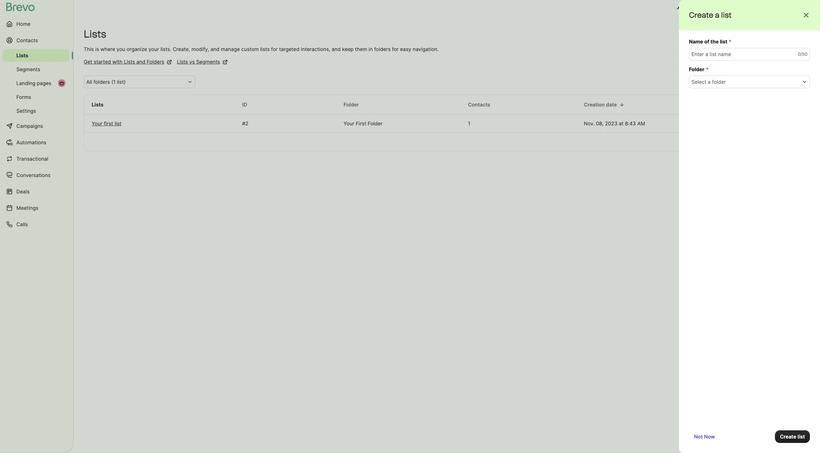 Task type: describe. For each thing, give the bounding box(es) containing it.
folder for folder
[[344, 101, 359, 108]]

select
[[692, 79, 707, 85]]

forms
[[16, 94, 31, 100]]

usage and plan button
[[672, 3, 727, 15]]

create a list dialog
[[679, 0, 820, 453]]

all
[[86, 79, 92, 85]]

1 for from the left
[[271, 46, 278, 52]]

0 vertical spatial create
[[689, 10, 714, 20]]

folder *
[[689, 66, 709, 72]]

create,
[[173, 46, 190, 52]]

home
[[16, 21, 30, 27]]

0
[[798, 51, 801, 57]]

lists.
[[161, 46, 171, 52]]

and inside button
[[701, 6, 710, 12]]

Enter a list name text field
[[689, 48, 810, 60]]

create for the create list button
[[780, 433, 797, 440]]

automations
[[16, 139, 46, 146]]

now
[[704, 433, 715, 440]]

first
[[104, 120, 113, 127]]

your for your first list
[[92, 120, 102, 127]]

of
[[705, 38, 710, 45]]

0 / 50
[[798, 51, 808, 57]]

easy
[[400, 46, 411, 52]]

lists vs segments link
[[177, 58, 228, 66]]

everlasting ethereal button
[[760, 3, 820, 15]]

first
[[356, 120, 366, 127]]

landing pages
[[16, 80, 51, 86]]

usage and plan
[[684, 6, 722, 12]]

landing
[[16, 80, 35, 86]]

lists left the vs
[[177, 59, 188, 65]]

1 horizontal spatial *
[[729, 38, 732, 45]]

with
[[112, 59, 123, 65]]

folder for folder *
[[689, 66, 705, 72]]

folders
[[147, 59, 164, 65]]

navigation.
[[413, 46, 439, 52]]

id
[[242, 101, 247, 108]]

landing pages link
[[3, 77, 69, 89]]

you
[[117, 46, 125, 52]]

1 vertical spatial segments
[[16, 66, 40, 72]]

lists
[[260, 46, 270, 52]]

# 2
[[242, 120, 248, 127]]

your first list
[[92, 120, 122, 127]]

not now button
[[689, 430, 720, 443]]

lists up is
[[84, 28, 106, 40]]

select a folder
[[692, 79, 726, 85]]

home link
[[3, 16, 69, 32]]

ethereal
[[801, 6, 820, 12]]

/
[[801, 51, 802, 57]]

all folders (1 list) button
[[84, 76, 195, 88]]

am
[[637, 120, 645, 127]]

plan
[[712, 6, 722, 12]]

interactions,
[[301, 46, 330, 52]]

contacts link
[[3, 33, 69, 48]]

your first list link
[[92, 120, 227, 127]]

get started with lists and folders
[[84, 59, 164, 65]]

lists vs segments
[[177, 59, 220, 65]]

settings
[[16, 108, 36, 114]]

deals
[[16, 188, 30, 195]]

this is where you organize your lists. create, modify, and manage custom lists for targeted interactions, and keep them in folders for easy navigation.
[[84, 46, 439, 52]]

rows per page
[[681, 139, 717, 145]]

creation
[[584, 101, 605, 108]]

pages
[[37, 80, 51, 86]]

nov.
[[584, 120, 595, 127]]

meetings
[[16, 205, 38, 211]]

usage
[[684, 6, 700, 12]]

08,
[[596, 120, 604, 127]]

conversations link
[[3, 168, 69, 183]]

page
[[705, 139, 717, 145]]

meetings link
[[3, 200, 69, 215]]

custom
[[241, 46, 259, 52]]

date
[[606, 101, 617, 108]]

your first folder
[[344, 120, 383, 127]]

#
[[242, 120, 245, 127]]

campaigns
[[16, 123, 43, 129]]

lists up your first list
[[92, 101, 103, 108]]

nov. 08, 2023 at 8:43 am
[[584, 120, 645, 127]]



Task type: vqa. For each thing, say whether or not it's contained in the screenshot.
Customize your form settings.
no



Task type: locate. For each thing, give the bounding box(es) containing it.
your
[[149, 46, 159, 52]]

deals link
[[3, 184, 69, 199]]

0 horizontal spatial your
[[92, 120, 102, 127]]

and down 'organize'
[[136, 59, 145, 65]]

targeted
[[279, 46, 300, 52]]

name of the list *
[[689, 38, 732, 45]]

for left easy
[[392, 46, 399, 52]]

vs
[[189, 59, 195, 65]]

all folders (1 list)
[[86, 79, 126, 85]]

is
[[95, 46, 99, 52]]

2 vertical spatial a
[[708, 79, 711, 85]]

0 horizontal spatial folder
[[344, 101, 359, 108]]

modify,
[[192, 46, 209, 52]]

calls
[[16, 221, 28, 227]]

1 horizontal spatial folders
[[374, 46, 391, 52]]

1 vertical spatial folders
[[94, 79, 110, 85]]

transactional link
[[3, 151, 69, 166]]

*
[[729, 38, 732, 45], [706, 66, 709, 72]]

get
[[84, 59, 92, 65]]

2 vertical spatial folder
[[368, 120, 383, 127]]

left___rvooi image
[[59, 81, 64, 86]]

for
[[271, 46, 278, 52], [392, 46, 399, 52]]

1 vertical spatial create a list
[[776, 31, 805, 37]]

segments down the modify,
[[196, 59, 220, 65]]

and left keep
[[332, 46, 341, 52]]

and right the modify,
[[211, 46, 219, 52]]

2023
[[605, 120, 618, 127]]

1
[[468, 120, 470, 127]]

your
[[92, 120, 102, 127], [344, 120, 354, 127]]

folders inside 'popup button'
[[94, 79, 110, 85]]

2 your from the left
[[344, 120, 354, 127]]

forms link
[[3, 91, 69, 103]]

0 vertical spatial *
[[729, 38, 732, 45]]

this
[[84, 46, 94, 52]]

(1
[[111, 79, 116, 85]]

where
[[101, 46, 115, 52]]

automations link
[[3, 135, 69, 150]]

2 horizontal spatial folder
[[689, 66, 705, 72]]

folder right first
[[368, 120, 383, 127]]

a
[[715, 10, 720, 20], [794, 31, 797, 37], [708, 79, 711, 85]]

for right lists at top left
[[271, 46, 278, 52]]

1 horizontal spatial a
[[715, 10, 720, 20]]

not
[[694, 433, 703, 440]]

lists right with
[[124, 59, 135, 65]]

and left plan at the top right
[[701, 6, 710, 12]]

0 vertical spatial create a list
[[689, 10, 732, 20]]

started
[[94, 59, 111, 65]]

a inside popup button
[[708, 79, 711, 85]]

folder
[[712, 79, 726, 85]]

50
[[802, 51, 808, 57]]

segments up the landing
[[16, 66, 40, 72]]

folders right "in"
[[374, 46, 391, 52]]

0 vertical spatial folders
[[374, 46, 391, 52]]

a for create a list dialog
[[715, 10, 720, 20]]

contacts down home
[[16, 37, 38, 43]]

segments link
[[3, 63, 69, 76]]

at
[[619, 120, 624, 127]]

0 vertical spatial folder
[[689, 66, 705, 72]]

0 horizontal spatial segments
[[16, 66, 40, 72]]

8:43
[[625, 120, 636, 127]]

folders
[[374, 46, 391, 52], [94, 79, 110, 85]]

None field
[[86, 78, 185, 86], [692, 78, 800, 86], [86, 78, 185, 86], [692, 78, 800, 86]]

0 vertical spatial segments
[[196, 59, 220, 65]]

1 horizontal spatial segments
[[196, 59, 220, 65]]

folder inside create a list dialog
[[689, 66, 705, 72]]

manage
[[221, 46, 240, 52]]

1 horizontal spatial create a list
[[776, 31, 805, 37]]

and inside "link"
[[136, 59, 145, 65]]

create a list
[[689, 10, 732, 20], [776, 31, 805, 37]]

not now
[[694, 433, 715, 440]]

create for create a list button
[[776, 31, 792, 37]]

segments
[[196, 59, 220, 65], [16, 66, 40, 72]]

everlasting ethereal
[[772, 6, 820, 12]]

your for your first folder
[[344, 120, 354, 127]]

0 vertical spatial a
[[715, 10, 720, 20]]

0 vertical spatial contacts
[[16, 37, 38, 43]]

2 vertical spatial create
[[780, 433, 797, 440]]

0 horizontal spatial folders
[[94, 79, 110, 85]]

0 horizontal spatial *
[[706, 66, 709, 72]]

organize
[[127, 46, 147, 52]]

1 horizontal spatial for
[[392, 46, 399, 52]]

contacts up 1
[[468, 101, 490, 108]]

in
[[369, 46, 373, 52]]

1 horizontal spatial contacts
[[468, 101, 490, 108]]

contacts
[[16, 37, 38, 43], [468, 101, 490, 108]]

and
[[701, 6, 710, 12], [211, 46, 219, 52], [332, 46, 341, 52], [136, 59, 145, 65]]

per
[[696, 139, 703, 145]]

lists inside "link"
[[124, 59, 135, 65]]

campaigns link
[[3, 118, 69, 134]]

folders left (1
[[94, 79, 110, 85]]

a inside button
[[794, 31, 797, 37]]

create
[[689, 10, 714, 20], [776, 31, 792, 37], [780, 433, 797, 440]]

create a list inside dialog
[[689, 10, 732, 20]]

1 horizontal spatial your
[[344, 120, 354, 127]]

1 vertical spatial a
[[794, 31, 797, 37]]

create list
[[780, 433, 805, 440]]

create list button
[[775, 430, 810, 443]]

list)
[[117, 79, 126, 85]]

0 horizontal spatial for
[[271, 46, 278, 52]]

folder
[[689, 66, 705, 72], [344, 101, 359, 108], [368, 120, 383, 127]]

create a list inside button
[[776, 31, 805, 37]]

* right the
[[729, 38, 732, 45]]

1 vertical spatial create
[[776, 31, 792, 37]]

2
[[245, 120, 248, 127]]

0 horizontal spatial contacts
[[16, 37, 38, 43]]

Search a list name or ID search field
[[731, 76, 810, 88]]

1 vertical spatial folder
[[344, 101, 359, 108]]

conversations
[[16, 172, 51, 178]]

folder up select
[[689, 66, 705, 72]]

everlasting
[[772, 6, 800, 12]]

creation date
[[584, 101, 617, 108]]

lists up segments link
[[16, 52, 28, 59]]

2 for from the left
[[392, 46, 399, 52]]

1 vertical spatial contacts
[[468, 101, 490, 108]]

list
[[722, 10, 732, 20], [798, 31, 805, 37], [720, 38, 728, 45], [115, 120, 122, 127], [798, 433, 805, 440]]

folder up first
[[344, 101, 359, 108]]

1 your from the left
[[92, 120, 102, 127]]

a for select a folder popup button
[[708, 79, 711, 85]]

get started with lists and folders link
[[84, 58, 172, 66]]

lists link
[[3, 49, 69, 62]]

2 horizontal spatial a
[[794, 31, 797, 37]]

rows
[[681, 139, 694, 145]]

settings link
[[3, 105, 69, 117]]

select a folder button
[[689, 76, 810, 88]]

* up select a folder
[[706, 66, 709, 72]]

create a list up name of the list *
[[689, 10, 732, 20]]

1 horizontal spatial folder
[[368, 120, 383, 127]]

them
[[355, 46, 367, 52]]

1 vertical spatial *
[[706, 66, 709, 72]]

transactional
[[16, 156, 48, 162]]

0 horizontal spatial a
[[708, 79, 711, 85]]

name
[[689, 38, 704, 45]]

create a list up 0
[[776, 31, 805, 37]]

0 horizontal spatial create a list
[[689, 10, 732, 20]]

calls link
[[3, 217, 69, 232]]

the
[[711, 38, 719, 45]]

keep
[[342, 46, 354, 52]]



